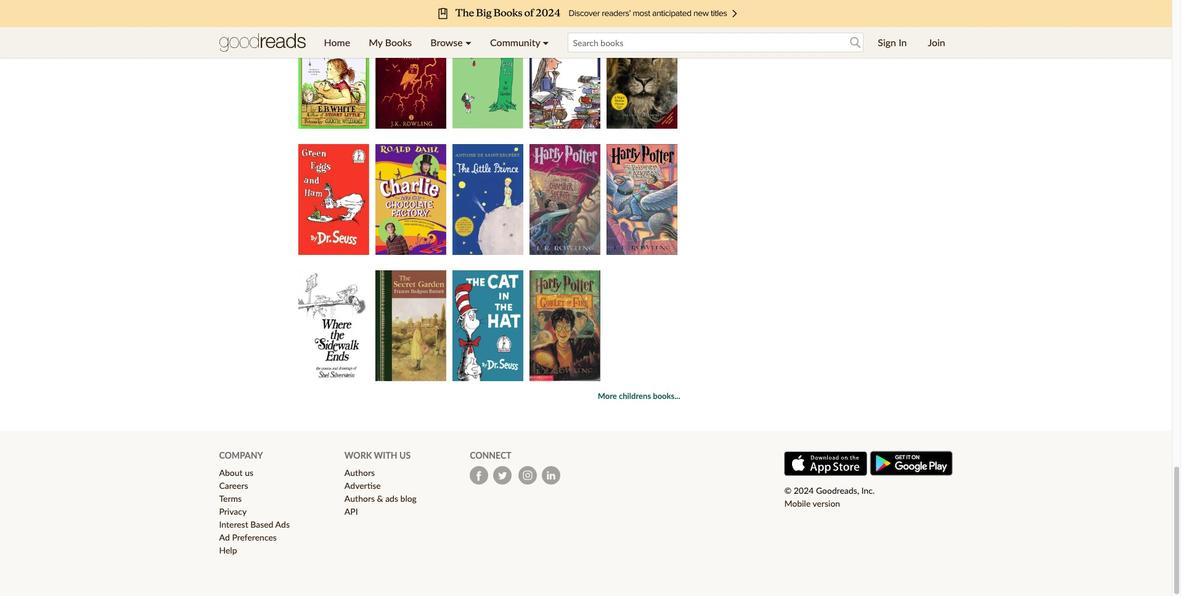 Task type: describe. For each thing, give the bounding box(es) containing it.
work
[[344, 451, 372, 461]]

charlotte's web image
[[298, 18, 369, 129]]

childrens
[[619, 392, 651, 402]]

books...
[[653, 392, 680, 402]]

company
[[219, 451, 263, 461]]

about
[[219, 468, 243, 478]]

the secret garden image
[[375, 271, 446, 382]]

harry potter and the prisoner of azkaban (harry potter, #3) image
[[606, 145, 677, 255]]

inc.
[[861, 486, 875, 497]]

ad
[[219, 532, 230, 543]]

browse ▾
[[430, 36, 472, 48]]

more
[[598, 392, 617, 402]]

goodreads on twitter image
[[493, 466, 512, 485]]

harry potter and the chamber of secrets (harry potter, #2) image
[[529, 145, 600, 255]]

1 authors from the top
[[344, 468, 375, 478]]

matilda image
[[529, 18, 600, 129]]

mobile
[[784, 499, 811, 509]]

where the sidewalk ends image
[[298, 271, 369, 382]]

my books link
[[359, 27, 421, 58]]

the cat in the hat (the cat in the hat, #1) image
[[452, 271, 523, 382]]

goodreads on facebook image
[[470, 466, 488, 485]]

my
[[369, 36, 383, 48]]

charlie and the chocolate factory (charlie bucket, #1) image
[[375, 145, 446, 255]]

in
[[899, 36, 907, 48]]

interest based ads link
[[219, 519, 290, 530]]

the giving tree image
[[452, 18, 523, 129]]

Search for books to add to your shelves search field
[[567, 33, 864, 52]]

privacy link
[[219, 506, 247, 517]]

the most anticipated books of 2024 image
[[93, 0, 1079, 27]]

terms link
[[219, 493, 242, 504]]

the little prince image
[[452, 145, 523, 255]]

based
[[250, 519, 273, 530]]

sign in link
[[869, 27, 916, 58]]

harry potter and the goblet of fire (harry potter, #4) image
[[529, 271, 600, 382]]

version
[[813, 499, 840, 509]]

careers
[[219, 481, 248, 491]]

authors link
[[344, 468, 375, 478]]

authors advertise authors & ads blog api
[[344, 468, 417, 517]]

connect
[[470, 451, 511, 461]]

community ▾ button
[[481, 27, 558, 58]]

advertise link
[[344, 481, 381, 491]]

goodreads on linkedin image
[[542, 466, 560, 485]]

community
[[490, 36, 540, 48]]

authors & ads blog link
[[344, 493, 417, 504]]

goodreads,
[[816, 486, 859, 497]]

home
[[324, 36, 350, 48]]

Search books text field
[[567, 33, 864, 52]]

sign in
[[878, 36, 907, 48]]

download app for ios image
[[784, 452, 868, 477]]

work with us
[[344, 451, 411, 461]]

home link
[[315, 27, 359, 58]]

advertise
[[344, 481, 381, 491]]

2 authors from the top
[[344, 493, 375, 504]]

us inside about us careers terms privacy interest based ads ad preferences help
[[245, 468, 253, 478]]

0 vertical spatial us
[[399, 451, 411, 461]]

blog
[[400, 493, 417, 504]]



Task type: locate. For each thing, give the bounding box(es) containing it.
download app for android image
[[869, 452, 953, 477]]

© 2024 goodreads, inc. mobile version
[[784, 486, 875, 509]]

browse ▾ button
[[421, 27, 481, 58]]

with
[[374, 451, 397, 461]]

ad preferences link
[[219, 532, 277, 543]]

browse
[[430, 36, 463, 48]]

menu containing home
[[315, 27, 558, 58]]

▾ right browse
[[465, 36, 472, 48]]

0 horizontal spatial ▾
[[465, 36, 472, 48]]

my books
[[369, 36, 412, 48]]

api link
[[344, 506, 358, 517]]

2024
[[794, 486, 814, 497]]

api
[[344, 506, 358, 517]]

1 ▾ from the left
[[465, 36, 472, 48]]

©
[[784, 486, 792, 497]]

ads
[[385, 493, 398, 504]]

help
[[219, 545, 237, 556]]

community ▾
[[490, 36, 549, 48]]

us right with
[[399, 451, 411, 461]]

0 horizontal spatial us
[[245, 468, 253, 478]]

preferences
[[232, 532, 277, 543]]

0 vertical spatial authors
[[344, 468, 375, 478]]

about us link
[[219, 468, 253, 478]]

menu
[[315, 27, 558, 58]]

books
[[385, 36, 412, 48]]

authors up advertise
[[344, 468, 375, 478]]

more childrens books... link
[[598, 392, 680, 402]]

join
[[928, 36, 945, 48]]

join link
[[919, 27, 955, 58]]

interest
[[219, 519, 248, 530]]

▾
[[465, 36, 472, 48], [543, 36, 549, 48]]

harry potter and the sorcerer's stone (harry potter, #1) image
[[375, 18, 446, 129]]

1 horizontal spatial us
[[399, 451, 411, 461]]

▾ right community
[[543, 36, 549, 48]]

us right about
[[245, 468, 253, 478]]

ads
[[275, 519, 290, 530]]

help link
[[219, 545, 237, 556]]

authors
[[344, 468, 375, 478], [344, 493, 375, 504]]

▾ for browse ▾
[[465, 36, 472, 48]]

more childrens books...
[[598, 392, 680, 402]]

1 horizontal spatial ▾
[[543, 36, 549, 48]]

mobile version link
[[784, 499, 840, 509]]

privacy
[[219, 506, 247, 517]]

authors down advertise
[[344, 493, 375, 504]]

&
[[377, 493, 383, 504]]

us
[[399, 451, 411, 461], [245, 468, 253, 478]]

2 ▾ from the left
[[543, 36, 549, 48]]

▾ for community ▾
[[543, 36, 549, 48]]

green eggs and ham image
[[298, 145, 369, 255]]

1 vertical spatial authors
[[344, 493, 375, 504]]

goodreads on instagram image
[[519, 466, 537, 485]]

terms
[[219, 493, 242, 504]]

careers link
[[219, 481, 248, 491]]

about us careers terms privacy interest based ads ad preferences help
[[219, 468, 290, 556]]

▾ inside "popup button"
[[465, 36, 472, 48]]

1 vertical spatial us
[[245, 468, 253, 478]]

▾ inside popup button
[[543, 36, 549, 48]]

the lion, the witch and the wardrobe (chronicles of narnia, #1) image
[[606, 18, 677, 129]]

sign
[[878, 36, 896, 48]]



Task type: vqa. For each thing, say whether or not it's contained in the screenshot.
Advertise
yes



